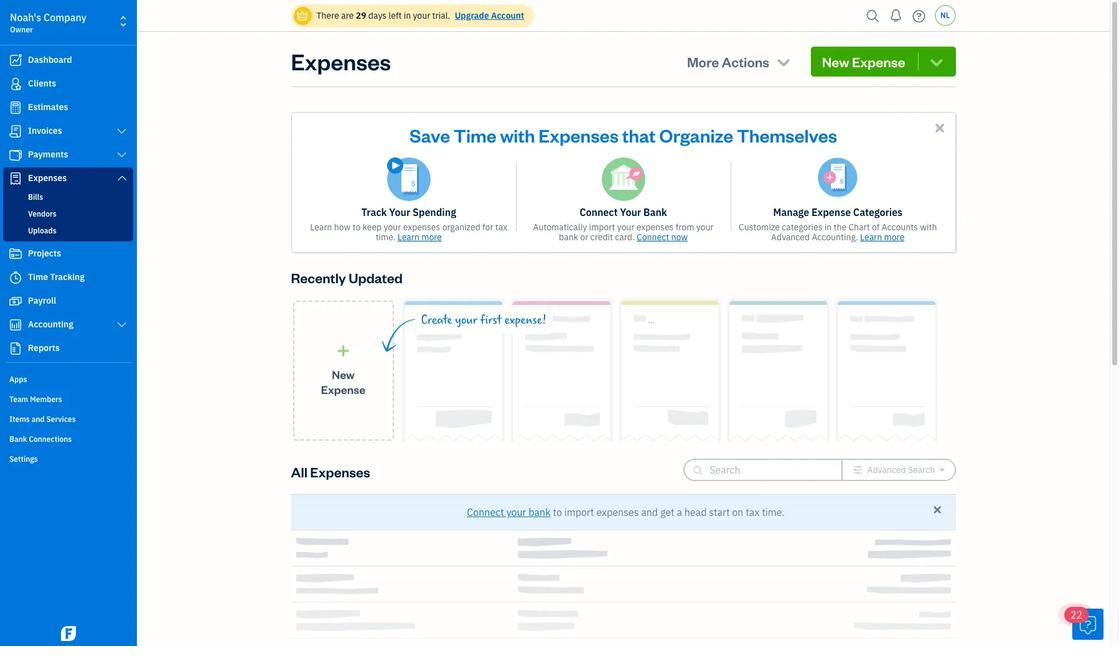 Task type: describe. For each thing, give the bounding box(es) containing it.
learn more for spending
[[398, 232, 442, 243]]

card.
[[615, 232, 635, 243]]

left
[[389, 10, 402, 21]]

payments
[[28, 149, 68, 160]]

reports
[[28, 343, 60, 354]]

members
[[30, 395, 62, 404]]

chevron large down image for expenses
[[116, 173, 128, 183]]

29
[[356, 10, 367, 21]]

0 vertical spatial in
[[404, 10, 411, 21]]

plus image
[[336, 345, 351, 357]]

reports link
[[3, 338, 133, 360]]

payments link
[[3, 144, 133, 166]]

your for track
[[389, 206, 411, 219]]

freshbooks image
[[59, 626, 78, 641]]

notifications image
[[886, 3, 906, 28]]

start
[[709, 506, 730, 519]]

chevron large down image for accounting
[[116, 320, 128, 330]]

create your first expense!
[[421, 313, 547, 328]]

new inside button
[[822, 53, 850, 70]]

estimates link
[[3, 97, 133, 119]]

on
[[733, 506, 744, 519]]

0 horizontal spatial new
[[332, 367, 355, 381]]

categories
[[782, 222, 823, 233]]

organized
[[443, 222, 481, 233]]

expense for plus 'icon'
[[321, 382, 366, 396]]

all expenses
[[291, 463, 370, 480]]

for
[[483, 222, 494, 233]]

connections
[[29, 435, 72, 444]]

2 vertical spatial connect
[[467, 506, 504, 519]]

your for connect
[[620, 206, 641, 219]]

to inside learn how to keep your expenses organized for tax time.
[[353, 222, 361, 233]]

bank connections link
[[3, 430, 133, 448]]

uploads link
[[6, 224, 131, 239]]

expense inside button
[[852, 53, 906, 70]]

estimates
[[28, 102, 68, 113]]

more actions
[[687, 53, 770, 70]]

nl
[[941, 11, 950, 20]]

learn inside learn how to keep your expenses organized for tax time.
[[310, 222, 332, 233]]

with inside customize categories in the chart of accounts with advanced accounting.
[[921, 222, 937, 233]]

learn for track your spending
[[398, 232, 420, 243]]

expense!
[[505, 313, 547, 328]]

team
[[9, 395, 28, 404]]

dashboard
[[28, 54, 72, 65]]

vendors link
[[6, 207, 131, 222]]

connect your bank
[[580, 206, 667, 219]]

that
[[623, 123, 656, 147]]

days
[[369, 10, 387, 21]]

money image
[[8, 295, 23, 308]]

expenses inside expenses link
[[28, 172, 67, 184]]

manage expense categories
[[774, 206, 903, 219]]

connect now
[[637, 232, 688, 243]]

payroll link
[[3, 290, 133, 313]]

organize
[[660, 123, 734, 147]]

client image
[[8, 78, 23, 90]]

project image
[[8, 248, 23, 260]]

learn how to keep your expenses organized for tax time.
[[310, 222, 508, 243]]

invoices link
[[3, 120, 133, 143]]

expenses inside the automatically import your expenses from your bank or credit card.
[[637, 222, 674, 233]]

categories
[[854, 206, 903, 219]]

connect your bank image
[[602, 158, 645, 201]]

expense image
[[8, 172, 23, 185]]

recently updated
[[291, 269, 403, 286]]

track your spending image
[[387, 158, 431, 201]]

bills
[[28, 192, 43, 202]]

in inside customize categories in the chart of accounts with advanced accounting.
[[825, 222, 832, 233]]

account
[[491, 10, 525, 21]]

track your spending
[[362, 206, 456, 219]]

chevron large down image for payments
[[116, 150, 128, 160]]

save time with expenses that organize themselves
[[410, 123, 838, 147]]

0 vertical spatial bank
[[644, 206, 667, 219]]

estimate image
[[8, 102, 23, 114]]

apps link
[[3, 370, 133, 389]]

track
[[362, 206, 387, 219]]

1 horizontal spatial and
[[642, 506, 658, 519]]

nl button
[[935, 5, 956, 26]]

bank inside the automatically import your expenses from your bank or credit card.
[[559, 232, 579, 243]]

new expense link
[[293, 301, 394, 441]]

clients link
[[3, 73, 133, 95]]

22 button
[[1065, 607, 1104, 640]]

chevrondown image for more actions
[[775, 53, 793, 70]]

credit
[[591, 232, 613, 243]]

team members
[[9, 395, 62, 404]]

new expense button
[[811, 47, 956, 77]]

connect your bank button
[[467, 505, 551, 520]]

apps
[[9, 375, 27, 384]]

new expense button
[[811, 47, 956, 77]]

there
[[317, 10, 339, 21]]

settings link
[[3, 450, 133, 468]]

time tracking
[[28, 272, 85, 283]]

close image
[[932, 504, 944, 516]]

time tracking link
[[3, 267, 133, 289]]

chevron large down image for invoices
[[116, 126, 128, 136]]

customize categories in the chart of accounts with advanced accounting.
[[739, 222, 937, 243]]

0 horizontal spatial new expense
[[321, 367, 366, 396]]

expenses for and
[[597, 506, 639, 519]]

learn for manage expense categories
[[861, 232, 883, 243]]

more for categories
[[885, 232, 905, 243]]

tax inside learn how to keep your expenses organized for tax time.
[[496, 222, 508, 233]]

time inside main element
[[28, 272, 48, 283]]

connect for connect now
[[637, 232, 670, 243]]

chart
[[849, 222, 870, 233]]

more actions button
[[676, 47, 804, 77]]

or
[[581, 232, 589, 243]]



Task type: vqa. For each thing, say whether or not it's contained in the screenshot.
They within the Manager They get full access to your account, but can't see financial reports, expenses or the dashboard
no



Task type: locate. For each thing, give the bounding box(es) containing it.
1 vertical spatial with
[[921, 222, 937, 233]]

tracking
[[50, 272, 85, 283]]

bills link
[[6, 190, 131, 205]]

1 learn more from the left
[[398, 232, 442, 243]]

1 horizontal spatial with
[[921, 222, 937, 233]]

bank up connect now on the top
[[644, 206, 667, 219]]

1 horizontal spatial new expense
[[822, 53, 906, 70]]

1 vertical spatial import
[[565, 506, 594, 519]]

1 horizontal spatial more
[[885, 232, 905, 243]]

1 horizontal spatial new
[[822, 53, 850, 70]]

to right connect your bank button
[[553, 506, 562, 519]]

0 vertical spatial with
[[500, 123, 535, 147]]

expenses link
[[3, 168, 133, 190]]

chevron large down image down payroll link
[[116, 320, 128, 330]]

1 horizontal spatial expense
[[812, 206, 851, 219]]

noah's
[[10, 11, 41, 24]]

services
[[46, 415, 76, 424]]

chevrondown image for new expense
[[928, 53, 946, 70]]

your
[[413, 10, 430, 21], [384, 222, 401, 233], [617, 222, 635, 233], [697, 222, 714, 233], [455, 313, 478, 328], [507, 506, 527, 519]]

expenses right all
[[310, 463, 370, 480]]

chevron large down image
[[116, 126, 128, 136], [116, 150, 128, 160], [116, 173, 128, 183], [116, 320, 128, 330]]

expenses left the that
[[539, 123, 619, 147]]

bank inside main element
[[9, 435, 27, 444]]

new expense down search icon
[[822, 53, 906, 70]]

create
[[421, 313, 453, 328]]

1 vertical spatial to
[[553, 506, 562, 519]]

your up learn how to keep your expenses organized for tax time.
[[389, 206, 411, 219]]

your
[[389, 206, 411, 219], [620, 206, 641, 219]]

tax right on
[[746, 506, 760, 519]]

0 horizontal spatial to
[[353, 222, 361, 233]]

expenses up bills
[[28, 172, 67, 184]]

1 horizontal spatial learn
[[398, 232, 420, 243]]

0 vertical spatial bank
[[559, 232, 579, 243]]

connect for connect your bank
[[580, 206, 618, 219]]

1 vertical spatial and
[[642, 506, 658, 519]]

noah's company owner
[[10, 11, 87, 34]]

expense up the on the top right of the page
[[812, 206, 851, 219]]

accounts
[[882, 222, 918, 233]]

are
[[341, 10, 354, 21]]

0 vertical spatial and
[[32, 415, 45, 424]]

automatically
[[533, 222, 587, 233]]

dashboard link
[[3, 49, 133, 72]]

in left the on the top right of the page
[[825, 222, 832, 233]]

trial.
[[433, 10, 450, 21]]

0 vertical spatial tax
[[496, 222, 508, 233]]

1 more from the left
[[422, 232, 442, 243]]

1 horizontal spatial to
[[553, 506, 562, 519]]

new
[[822, 53, 850, 70], [332, 367, 355, 381]]

chevrondown image inside new expense button
[[928, 53, 946, 70]]

time.
[[376, 232, 396, 243], [762, 506, 785, 519]]

chevron large down image up expenses link
[[116, 150, 128, 160]]

0 horizontal spatial your
[[389, 206, 411, 219]]

0 vertical spatial time.
[[376, 232, 396, 243]]

vendors
[[28, 209, 56, 219]]

and right items
[[32, 415, 45, 424]]

time right timer icon
[[28, 272, 48, 283]]

chevron large down image inside invoices link
[[116, 126, 128, 136]]

0 horizontal spatial bank
[[9, 435, 27, 444]]

projects link
[[3, 243, 133, 265]]

0 horizontal spatial expense
[[321, 382, 366, 396]]

owner
[[10, 25, 33, 34]]

1 horizontal spatial tax
[[746, 506, 760, 519]]

0 vertical spatial new
[[822, 53, 850, 70]]

main element
[[0, 0, 168, 646]]

0 vertical spatial import
[[589, 222, 615, 233]]

go to help image
[[910, 7, 929, 25]]

4 chevron large down image from the top
[[116, 320, 128, 330]]

time. right on
[[762, 506, 785, 519]]

learn down categories
[[861, 232, 883, 243]]

your up the automatically import your expenses from your bank or credit card.
[[620, 206, 641, 219]]

accounting.
[[812, 232, 859, 243]]

save
[[410, 123, 450, 147]]

timer image
[[8, 272, 23, 284]]

2 more from the left
[[885, 232, 905, 243]]

search image
[[863, 7, 883, 25]]

2 horizontal spatial expense
[[852, 53, 906, 70]]

dashboard image
[[8, 54, 23, 67]]

1 horizontal spatial bank
[[644, 206, 667, 219]]

with
[[500, 123, 535, 147], [921, 222, 937, 233]]

items
[[9, 415, 30, 424]]

tax right for
[[496, 222, 508, 233]]

1 horizontal spatial in
[[825, 222, 832, 233]]

1 vertical spatial bank
[[9, 435, 27, 444]]

0 horizontal spatial bank
[[529, 506, 551, 519]]

invoice image
[[8, 125, 23, 138]]

2 vertical spatial expense
[[321, 382, 366, 396]]

to
[[353, 222, 361, 233], [553, 506, 562, 519]]

your inside learn how to keep your expenses organized for tax time.
[[384, 222, 401, 233]]

more right the of
[[885, 232, 905, 243]]

new expense inside button
[[822, 53, 906, 70]]

bank
[[559, 232, 579, 243], [529, 506, 551, 519]]

expenses inside learn how to keep your expenses organized for tax time.
[[403, 222, 440, 233]]

and inside main element
[[32, 415, 45, 424]]

1 vertical spatial new expense
[[321, 367, 366, 396]]

1 chevron large down image from the top
[[116, 126, 128, 136]]

chevron large down image down estimates 'link'
[[116, 126, 128, 136]]

resource center badge image
[[1073, 609, 1104, 640]]

chevrondown image right actions
[[775, 53, 793, 70]]

all
[[291, 463, 308, 480]]

first
[[481, 313, 502, 328]]

learn left how
[[310, 222, 332, 233]]

learn more down track your spending
[[398, 232, 442, 243]]

more
[[687, 53, 719, 70]]

1 chevrondown image from the left
[[775, 53, 793, 70]]

spending
[[413, 206, 456, 219]]

0 vertical spatial to
[[353, 222, 361, 233]]

updated
[[349, 269, 403, 286]]

0 horizontal spatial time.
[[376, 232, 396, 243]]

and
[[32, 415, 45, 424], [642, 506, 658, 519]]

report image
[[8, 343, 23, 355]]

1 your from the left
[[389, 206, 411, 219]]

payment image
[[8, 149, 23, 161]]

from
[[676, 222, 695, 233]]

0 horizontal spatial time
[[28, 272, 48, 283]]

keep
[[363, 222, 382, 233]]

expenses for organized
[[403, 222, 440, 233]]

bank connections
[[9, 435, 72, 444]]

import
[[589, 222, 615, 233], [565, 506, 594, 519]]

themselves
[[737, 123, 838, 147]]

1 vertical spatial in
[[825, 222, 832, 233]]

chevron large down image up bills link
[[116, 173, 128, 183]]

customize
[[739, 222, 780, 233]]

1 horizontal spatial chevrondown image
[[928, 53, 946, 70]]

in right the left
[[404, 10, 411, 21]]

close image
[[933, 121, 947, 135]]

expense down plus 'icon'
[[321, 382, 366, 396]]

expense down search icon
[[852, 53, 906, 70]]

0 horizontal spatial learn more
[[398, 232, 442, 243]]

chevrondown image inside more actions dropdown button
[[775, 53, 793, 70]]

1 horizontal spatial time.
[[762, 506, 785, 519]]

team members link
[[3, 390, 133, 409]]

time. inside learn how to keep your expenses organized for tax time.
[[376, 232, 396, 243]]

connect your bank to import expenses and get a head start on tax time.
[[467, 506, 785, 519]]

import inside the automatically import your expenses from your bank or credit card.
[[589, 222, 615, 233]]

0 vertical spatial expense
[[852, 53, 906, 70]]

22
[[1071, 609, 1083, 621]]

1 vertical spatial expense
[[812, 206, 851, 219]]

1 vertical spatial bank
[[529, 506, 551, 519]]

connect
[[580, 206, 618, 219], [637, 232, 670, 243], [467, 506, 504, 519]]

more down "spending"
[[422, 232, 442, 243]]

0 horizontal spatial connect
[[467, 506, 504, 519]]

recently
[[291, 269, 346, 286]]

invoices
[[28, 125, 62, 136]]

and left get
[[642, 506, 658, 519]]

2 horizontal spatial learn
[[861, 232, 883, 243]]

3 chevron large down image from the top
[[116, 173, 128, 183]]

new expense down plus 'icon'
[[321, 367, 366, 396]]

1 horizontal spatial your
[[620, 206, 641, 219]]

0 horizontal spatial chevrondown image
[[775, 53, 793, 70]]

payroll
[[28, 295, 56, 306]]

crown image
[[296, 9, 309, 22]]

0 vertical spatial time
[[454, 123, 497, 147]]

1 vertical spatial time.
[[762, 506, 785, 519]]

learn more for categories
[[861, 232, 905, 243]]

2 learn more from the left
[[861, 232, 905, 243]]

the
[[834, 222, 847, 233]]

0 horizontal spatial with
[[500, 123, 535, 147]]

0 horizontal spatial and
[[32, 415, 45, 424]]

items and services
[[9, 415, 76, 424]]

accounting link
[[3, 314, 133, 336]]

2 chevrondown image from the left
[[928, 53, 946, 70]]

learn down track your spending
[[398, 232, 420, 243]]

bank down items
[[9, 435, 27, 444]]

chevron large down image inside expenses link
[[116, 173, 128, 183]]

0 vertical spatial new expense
[[822, 53, 906, 70]]

tax
[[496, 222, 508, 233], [746, 506, 760, 519]]

0 horizontal spatial tax
[[496, 222, 508, 233]]

a
[[677, 506, 682, 519]]

0 vertical spatial connect
[[580, 206, 618, 219]]

uploads
[[28, 226, 56, 235]]

time. down "track" at top
[[376, 232, 396, 243]]

expenses left from at the top of page
[[637, 222, 674, 233]]

expense
[[852, 53, 906, 70], [812, 206, 851, 219], [321, 382, 366, 396]]

chart image
[[8, 319, 23, 331]]

how
[[334, 222, 351, 233]]

2 your from the left
[[620, 206, 641, 219]]

advanced
[[772, 232, 810, 243]]

1 horizontal spatial time
[[454, 123, 497, 147]]

expense for manage expense categories image
[[812, 206, 851, 219]]

1 vertical spatial time
[[28, 272, 48, 283]]

1 vertical spatial tax
[[746, 506, 760, 519]]

settings
[[9, 455, 38, 464]]

1 vertical spatial new
[[332, 367, 355, 381]]

manage expense categories image
[[818, 158, 858, 197]]

items and services link
[[3, 410, 133, 428]]

2 horizontal spatial connect
[[637, 232, 670, 243]]

1 vertical spatial connect
[[637, 232, 670, 243]]

0 horizontal spatial learn
[[310, 222, 332, 233]]

clients
[[28, 78, 56, 89]]

expenses down are
[[291, 47, 391, 76]]

1 horizontal spatial connect
[[580, 206, 618, 219]]

head
[[685, 506, 707, 519]]

0 horizontal spatial more
[[422, 232, 442, 243]]

chevron large down image inside accounting link
[[116, 320, 128, 330]]

learn more down categories
[[861, 232, 905, 243]]

expenses left get
[[597, 506, 639, 519]]

automatically import your expenses from your bank or credit card.
[[533, 222, 714, 243]]

accounting
[[28, 319, 73, 330]]

of
[[872, 222, 880, 233]]

chevrondown image down nl dropdown button
[[928, 53, 946, 70]]

2 chevron large down image from the top
[[116, 150, 128, 160]]

to right how
[[353, 222, 361, 233]]

1 horizontal spatial learn more
[[861, 232, 905, 243]]

0 horizontal spatial in
[[404, 10, 411, 21]]

company
[[44, 11, 87, 24]]

1 horizontal spatial bank
[[559, 232, 579, 243]]

manage
[[774, 206, 810, 219]]

chevrondown image
[[775, 53, 793, 70], [928, 53, 946, 70]]

expenses down "spending"
[[403, 222, 440, 233]]

more for spending
[[422, 232, 442, 243]]

time right save
[[454, 123, 497, 147]]

there are 29 days left in your trial. upgrade account
[[317, 10, 525, 21]]

Search text field
[[710, 460, 822, 480]]

upgrade
[[455, 10, 489, 21]]



